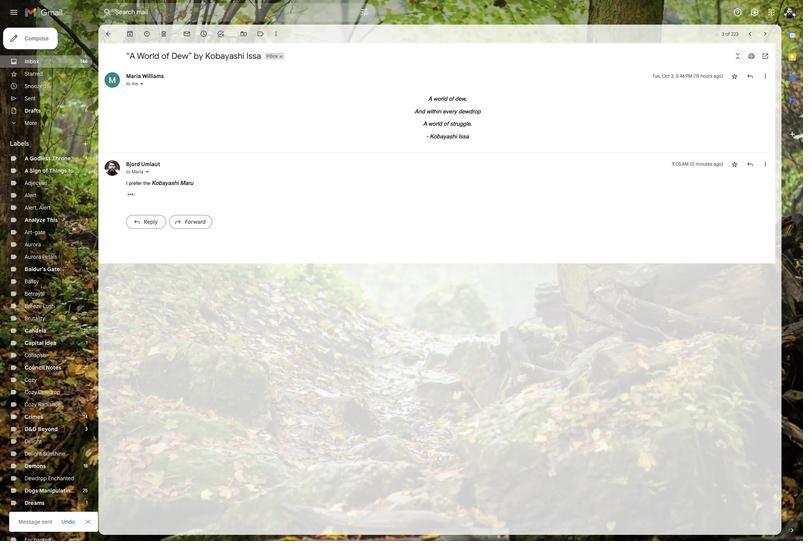 Task type: describe. For each thing, give the bounding box(es) containing it.
petals
[[42, 254, 57, 260]]

aurora link
[[25, 241, 41, 248]]

ballsy link
[[25, 278, 39, 285]]

ballsy
[[25, 278, 39, 285]]

to for maria williams
[[126, 81, 130, 87]]

- kobayashi issa
[[427, 133, 469, 139]]

a sign of things to come link
[[25, 167, 90, 174]]

to inside labels navigation
[[68, 167, 74, 174]]

delight sunshine link
[[25, 451, 65, 457]]

1 horizontal spatial alert
[[39, 204, 51, 211]]

to me
[[126, 81, 138, 87]]

-
[[427, 133, 429, 139]]

struggle.
[[450, 120, 473, 127]]

labels image
[[257, 30, 265, 38]]

0 vertical spatial maria
[[126, 73, 141, 80]]

demons link
[[25, 463, 46, 470]]

alert,
[[25, 204, 38, 211]]

art-gate link
[[25, 229, 46, 236]]

i
[[126, 180, 128, 186]]

dreams link
[[25, 500, 45, 507]]

dew,
[[456, 95, 467, 102]]

aurora for aurora link
[[25, 241, 41, 248]]

more button
[[0, 117, 92, 129]]

25
[[83, 488, 88, 494]]

not starred image for bjord umlaut
[[731, 160, 739, 168]]

of for a sign of things to come
[[42, 167, 48, 174]]

world for a world of struggle.
[[429, 120, 442, 127]]

to for bjord umlaut
[[126, 169, 130, 175]]

council notes link
[[25, 364, 61, 371]]

advanced search options image
[[357, 4, 372, 20]]

baldur's gate
[[25, 266, 60, 273]]

and within every dewdrop
[[415, 108, 481, 114]]

this
[[47, 217, 58, 224]]

delete image
[[160, 30, 168, 38]]

labels navigation
[[0, 25, 98, 541]]

labels heading
[[10, 140, 82, 148]]

cozy link
[[25, 377, 37, 384]]

dreamy wander
[[25, 512, 64, 519]]

enchanted
[[48, 475, 74, 482]]

betrayal link
[[25, 290, 45, 297]]

analyze this link
[[25, 217, 58, 224]]

capital
[[25, 340, 43, 347]]

council
[[25, 364, 45, 371]]

settings image
[[751, 8, 760, 17]]

baldur's gate link
[[25, 266, 60, 273]]

1 for baldur's gate
[[86, 266, 88, 272]]

dewdrop enchanted link
[[25, 475, 74, 482]]

0 vertical spatial issa
[[247, 51, 261, 61]]

delight link
[[25, 438, 42, 445]]

report spam image
[[143, 30, 151, 38]]

candela link
[[25, 327, 46, 334]]

brutality
[[25, 315, 45, 322]]

1 for a sign of things to come
[[86, 168, 88, 174]]

3 for 3
[[85, 426, 88, 432]]

21 for candela
[[84, 328, 88, 334]]

inbox for inbox link
[[25, 58, 39, 65]]

reply
[[144, 218, 158, 225]]

breeze lush link
[[25, 303, 55, 310]]

inbox button
[[265, 53, 279, 60]]

(0
[[690, 161, 695, 167]]

cozy radiance
[[25, 401, 61, 408]]

a sign of things to come
[[25, 167, 90, 174]]

wander
[[45, 512, 64, 519]]

art-gate
[[25, 229, 46, 236]]

mark as unread image
[[183, 30, 191, 38]]

gate
[[35, 229, 46, 236]]

minutes
[[696, 161, 713, 167]]

4
[[85, 155, 88, 161]]

throne
[[52, 155, 71, 162]]

a for a sign of things to come
[[25, 167, 28, 174]]

adjective
[[25, 180, 47, 187]]

tue, oct 3, 5:46 pm (15 hours ago) cell
[[653, 72, 724, 80]]

capital idea link
[[25, 340, 56, 347]]

0 vertical spatial dewdrop
[[38, 389, 60, 396]]

bjord umlaut
[[126, 161, 160, 168]]

oct
[[663, 73, 670, 79]]

sunshine
[[43, 451, 65, 457]]

aurora for aurora petals
[[25, 254, 41, 260]]

not starred checkbox for umlaut
[[731, 160, 739, 168]]

brutality link
[[25, 315, 45, 322]]

14
[[83, 414, 88, 420]]

gmail image
[[25, 5, 67, 20]]

and
[[415, 108, 425, 114]]

146
[[80, 58, 88, 64]]

bjord
[[126, 161, 140, 168]]

main menu image
[[9, 8, 18, 17]]

of left 223
[[726, 31, 730, 37]]

me
[[132, 81, 138, 87]]

sent
[[42, 519, 52, 526]]

delight for delight link at the bottom
[[25, 438, 42, 445]]

show details image
[[140, 82, 144, 86]]

1 vertical spatial maria
[[132, 169, 143, 175]]

dewdrop
[[459, 108, 481, 114]]

0 horizontal spatial alert
[[25, 192, 36, 199]]

forward
[[185, 218, 206, 225]]

betrayal
[[25, 290, 45, 297]]

undo alert
[[59, 515, 78, 529]]

3 for 3 of 223
[[722, 31, 725, 37]]

6
[[85, 108, 88, 113]]

cozy for cozy dewdrop
[[25, 389, 37, 396]]

add to tasks image
[[217, 30, 225, 38]]

collapse link
[[25, 352, 46, 359]]

analyze
[[25, 217, 46, 224]]

demons
[[25, 463, 46, 470]]

dogs manipulating time
[[25, 487, 88, 494]]

capital idea
[[25, 340, 56, 347]]

a world of dew,
[[429, 95, 467, 102]]

cozy for cozy link in the bottom of the page
[[25, 377, 37, 384]]

council notes
[[25, 364, 61, 371]]

lush
[[43, 303, 55, 310]]



Task type: vqa. For each thing, say whether or not it's contained in the screenshot.


Task type: locate. For each thing, give the bounding box(es) containing it.
dreamy wander link
[[25, 512, 64, 519]]

not starred image
[[731, 72, 739, 80], [731, 160, 739, 168]]

adjective link
[[25, 180, 47, 187]]

not starred image right minutes
[[731, 160, 739, 168]]

inbox up 'starred' link in the left of the page
[[25, 58, 39, 65]]

1 vertical spatial not starred image
[[731, 160, 739, 168]]

kobayashi right the on the left top of page
[[152, 180, 179, 186]]

d&d beyond link
[[25, 426, 58, 433]]

a up within
[[429, 95, 432, 102]]

a up -
[[423, 120, 427, 127]]

1 vertical spatial dewdrop
[[25, 475, 47, 482]]

1 for capital idea
[[86, 340, 88, 346]]

0 vertical spatial kobayashi
[[205, 51, 245, 61]]

2 not starred checkbox from the top
[[731, 160, 739, 168]]

starred link
[[25, 70, 43, 77]]

labels
[[10, 140, 29, 148]]

1 vertical spatial cozy
[[25, 389, 37, 396]]

1 21 from the top
[[84, 328, 88, 334]]

alert up analyze this link
[[39, 204, 51, 211]]

alert containing message sent
[[9, 18, 791, 532]]

2 vertical spatial cozy
[[25, 401, 37, 408]]

world up within
[[434, 95, 448, 102]]

1 vertical spatial kobayashi
[[430, 133, 457, 139]]

3 1 from the top
[[86, 266, 88, 272]]

notes
[[46, 364, 61, 371]]

aurora petals
[[25, 254, 57, 260]]

0 horizontal spatial 3
[[85, 426, 88, 432]]

0 vertical spatial aurora
[[25, 241, 41, 248]]

not starred checkbox right hours
[[731, 72, 739, 80]]

0 vertical spatial world
[[434, 95, 448, 102]]

2 delight from the top
[[25, 451, 42, 457]]

inbox link
[[25, 58, 39, 65]]

1 for dreams
[[86, 500, 88, 506]]

4 1 from the top
[[86, 340, 88, 346]]

not starred image right hours
[[731, 72, 739, 80]]

None search field
[[98, 3, 375, 22]]

1 horizontal spatial issa
[[459, 133, 469, 139]]

aurora
[[25, 241, 41, 248], [25, 254, 41, 260]]

world for a world of dew,
[[434, 95, 448, 102]]

ago) inside cell
[[714, 73, 724, 79]]

d&d
[[25, 426, 37, 433]]

ago) right minutes
[[714, 161, 724, 167]]

1 right gate
[[86, 266, 88, 272]]

gate
[[47, 266, 60, 273]]

maria up me
[[126, 73, 141, 80]]

1 vertical spatial not starred checkbox
[[731, 160, 739, 168]]

art-
[[25, 229, 35, 236]]

d&d beyond
[[25, 426, 58, 433]]

snoozed
[[25, 83, 46, 90]]

2 1 from the top
[[86, 217, 88, 223]]

of left dew,
[[449, 95, 454, 102]]

"a world of dew" by kobayashi issa
[[126, 51, 261, 61]]

not starred image for maria williams
[[731, 72, 739, 80]]

move to image
[[240, 30, 248, 38]]

2 21 from the top
[[84, 365, 88, 370]]

maru
[[180, 180, 193, 186]]

archive image
[[126, 30, 134, 38]]

2 cozy from the top
[[25, 389, 37, 396]]

kobayashi
[[205, 51, 245, 61], [430, 133, 457, 139], [152, 180, 179, 186]]

enchant link
[[25, 524, 45, 531]]

cozy radiance link
[[25, 401, 61, 408]]

collapse
[[25, 352, 46, 359]]

baldur's
[[25, 266, 46, 273]]

within
[[427, 108, 442, 114]]

tab list
[[782, 25, 804, 514]]

kobayashi down a world of struggle.
[[430, 133, 457, 139]]

breeze
[[25, 303, 42, 310]]

prefer
[[129, 180, 142, 186]]

of down and within every dewdrop
[[444, 120, 449, 127]]

idea
[[45, 340, 56, 347]]

to left me
[[126, 81, 130, 87]]

(15
[[694, 73, 700, 79]]

cozy down cozy link in the bottom of the page
[[25, 389, 37, 396]]

of for "a world of dew" by kobayashi issa
[[161, 51, 170, 61]]

of right sign
[[42, 167, 48, 174]]

issa inside list
[[459, 133, 469, 139]]

dewdrop down demons link
[[25, 475, 47, 482]]

manipulating
[[39, 487, 74, 494]]

world
[[137, 51, 160, 61]]

delight down delight link at the bottom
[[25, 451, 42, 457]]

Search mail text field
[[115, 8, 339, 16]]

9:05 am (0 minutes ago) cell
[[672, 160, 724, 168]]

1 down 25
[[86, 500, 88, 506]]

world down within
[[429, 120, 442, 127]]

maria williams
[[126, 73, 164, 80]]

older image
[[762, 30, 770, 38]]

2 vertical spatial kobayashi
[[152, 180, 179, 186]]

a for a godless throne
[[25, 155, 28, 162]]

cozy up crimes
[[25, 401, 37, 408]]

search mail image
[[101, 5, 115, 19]]

1 ago) from the top
[[714, 73, 724, 79]]

a for a world of dew,
[[429, 95, 432, 102]]

dewdrop up radiance
[[38, 389, 60, 396]]

inbox for inbox button
[[267, 53, 278, 59]]

1 vertical spatial delight
[[25, 451, 42, 457]]

of inside labels navigation
[[42, 167, 48, 174]]

alert
[[9, 18, 791, 532]]

1 for analyze this
[[86, 217, 88, 223]]

newer image
[[747, 30, 754, 38]]

1 horizontal spatial inbox
[[267, 53, 278, 59]]

aurora petals link
[[25, 254, 57, 260]]

alert link
[[25, 192, 36, 199]]

3 cozy from the top
[[25, 401, 37, 408]]

1 right idea
[[86, 340, 88, 346]]

1 right this on the top left
[[86, 217, 88, 223]]

1 vertical spatial ago)
[[714, 161, 724, 167]]

show trimmed content image
[[126, 192, 135, 196]]

1 vertical spatial aurora
[[25, 254, 41, 260]]

2 aurora from the top
[[25, 254, 41, 260]]

1 vertical spatial issa
[[459, 133, 469, 139]]

1 aurora from the top
[[25, 241, 41, 248]]

1 cozy from the top
[[25, 377, 37, 384]]

every
[[443, 108, 457, 114]]

to left come
[[68, 167, 74, 174]]

0 vertical spatial delight
[[25, 438, 42, 445]]

1 horizontal spatial 3
[[722, 31, 725, 37]]

Not starred checkbox
[[731, 72, 739, 80], [731, 160, 739, 168]]

support image
[[734, 8, 743, 17]]

alert up alert,
[[25, 192, 36, 199]]

1 delight from the top
[[25, 438, 42, 445]]

issa down struggle. on the right top of page
[[459, 133, 469, 139]]

come
[[75, 167, 90, 174]]

3 down "14" at the left bottom of page
[[85, 426, 88, 432]]

drafts link
[[25, 107, 41, 114]]

list containing maria williams
[[98, 65, 770, 236]]

dreamy
[[25, 512, 43, 519]]

maria down bjord at top
[[132, 169, 143, 175]]

show details image
[[145, 170, 150, 174]]

alert, alert link
[[25, 204, 51, 211]]

dreams
[[25, 500, 45, 507]]

a for a world of struggle.
[[423, 120, 427, 127]]

delight
[[25, 438, 42, 445], [25, 451, 42, 457]]

of for a world of dew,
[[449, 95, 454, 102]]

of for a world of struggle.
[[444, 120, 449, 127]]

a left godless
[[25, 155, 28, 162]]

not starred checkbox for williams
[[731, 72, 739, 80]]

0 vertical spatial ago)
[[714, 73, 724, 79]]

0 vertical spatial not starred image
[[731, 72, 739, 80]]

williams
[[142, 73, 164, 80]]

beyond
[[38, 426, 58, 433]]

1 1 from the top
[[86, 168, 88, 174]]

crimes
[[25, 414, 43, 421]]

2 not starred image from the top
[[731, 160, 739, 168]]

not starred checkbox right minutes
[[731, 160, 739, 168]]

list
[[98, 65, 770, 236]]

to down bjord at top
[[126, 169, 130, 175]]

1 not starred image from the top
[[731, 72, 739, 80]]

cozy dewdrop link
[[25, 389, 60, 396]]

3 left 223
[[722, 31, 725, 37]]

9:05 am (0 minutes ago)
[[672, 161, 724, 167]]

18
[[83, 463, 88, 469]]

dewdrop enchanted
[[25, 475, 74, 482]]

aurora down aurora link
[[25, 254, 41, 260]]

1
[[86, 168, 88, 174], [86, 217, 88, 223], [86, 266, 88, 272], [86, 340, 88, 346], [86, 500, 88, 506]]

drafts
[[25, 107, 41, 114]]

1 not starred checkbox from the top
[[731, 72, 739, 80]]

inbox down more image
[[267, 53, 278, 59]]

0 horizontal spatial inbox
[[25, 58, 39, 65]]

21 for council notes
[[84, 365, 88, 370]]

inbox
[[267, 53, 278, 59], [25, 58, 39, 65]]

inbox inside button
[[267, 53, 278, 59]]

0 vertical spatial 21
[[84, 328, 88, 334]]

hours
[[701, 73, 713, 79]]

ago) right hours
[[714, 73, 724, 79]]

maria
[[126, 73, 141, 80], [132, 169, 143, 175]]

of
[[726, 31, 730, 37], [161, 51, 170, 61], [449, 95, 454, 102], [444, 120, 449, 127], [42, 167, 48, 174]]

1 down 4
[[86, 168, 88, 174]]

a godless throne
[[25, 155, 71, 162]]

dogs manipulating time link
[[25, 487, 88, 494]]

cozy
[[25, 377, 37, 384], [25, 389, 37, 396], [25, 401, 37, 408]]

issa left inbox button
[[247, 51, 261, 61]]

1 vertical spatial world
[[429, 120, 442, 127]]

more
[[25, 120, 37, 127]]

dew"
[[172, 51, 192, 61]]

of left dew"
[[161, 51, 170, 61]]

1 horizontal spatial kobayashi
[[205, 51, 245, 61]]

sign
[[30, 167, 41, 174]]

issa
[[247, 51, 261, 61], [459, 133, 469, 139]]

a
[[429, 95, 432, 102], [423, 120, 427, 127], [25, 155, 28, 162], [25, 167, 28, 174]]

delight down d&d
[[25, 438, 42, 445]]

0 horizontal spatial kobayashi
[[152, 180, 179, 186]]

1 vertical spatial alert
[[39, 204, 51, 211]]

forward link
[[169, 215, 212, 229]]

a left sign
[[25, 167, 28, 174]]

21
[[84, 328, 88, 334], [84, 365, 88, 370]]

1 vertical spatial 21
[[84, 365, 88, 370]]

0 vertical spatial not starred checkbox
[[731, 72, 739, 80]]

reply link
[[126, 215, 166, 229]]

cozy down council
[[25, 377, 37, 384]]

inbox inside labels navigation
[[25, 58, 39, 65]]

the
[[143, 180, 150, 186]]

more image
[[272, 30, 280, 38]]

3,
[[672, 73, 675, 79]]

5 1 from the top
[[86, 500, 88, 506]]

aurora down art-gate
[[25, 241, 41, 248]]

0 horizontal spatial issa
[[247, 51, 261, 61]]

2 horizontal spatial kobayashi
[[430, 133, 457, 139]]

3 inside labels navigation
[[85, 426, 88, 432]]

kobayashi down add to tasks icon
[[205, 51, 245, 61]]

i prefer the kobayashi maru
[[126, 180, 193, 186]]

back to inbox image
[[105, 30, 112, 38]]

2 ago) from the top
[[714, 161, 724, 167]]

ago) inside cell
[[714, 161, 724, 167]]

a godless throne link
[[25, 155, 71, 162]]

0 vertical spatial 3
[[722, 31, 725, 37]]

0 vertical spatial alert
[[25, 192, 36, 199]]

snooze image
[[200, 30, 208, 38]]

delight for delight sunshine
[[25, 451, 42, 457]]

cozy for cozy radiance
[[25, 401, 37, 408]]

1 vertical spatial 3
[[85, 426, 88, 432]]

message sent
[[18, 519, 52, 526]]

0 vertical spatial cozy
[[25, 377, 37, 384]]

alert, alert
[[25, 204, 51, 211]]

3 of 223
[[722, 31, 739, 37]]



